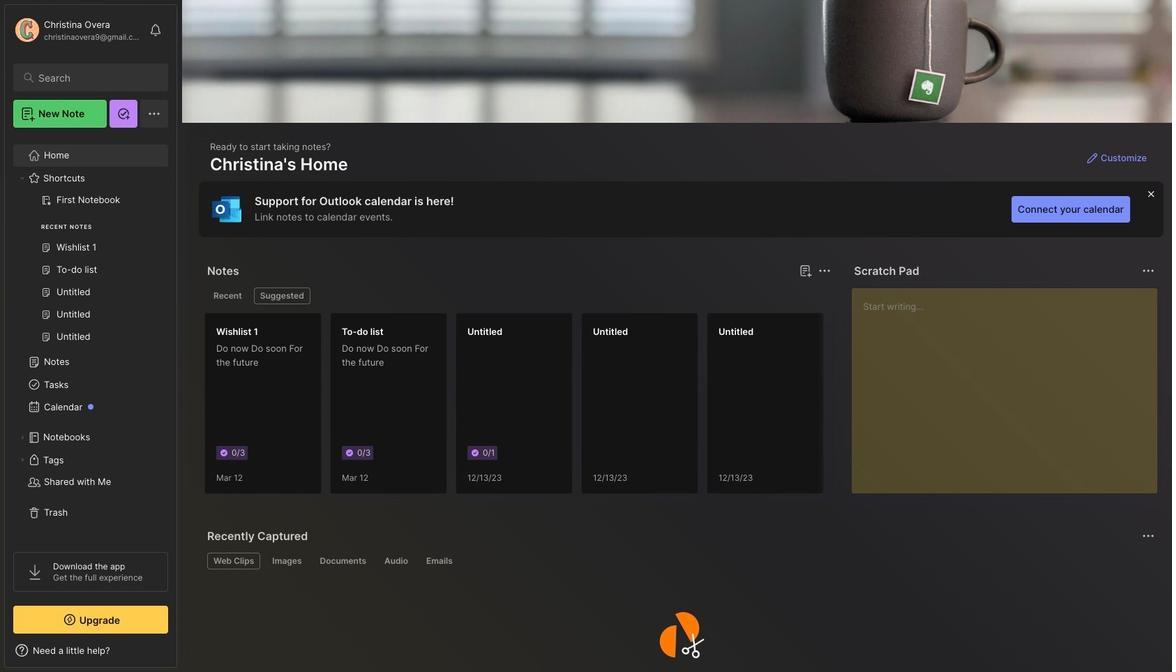 Task type: locate. For each thing, give the bounding box(es) containing it.
group
[[13, 189, 168, 357]]

expand tags image
[[18, 456, 27, 464]]

Search text field
[[38, 71, 156, 84]]

tree
[[5, 136, 177, 540]]

0 horizontal spatial more actions field
[[816, 261, 835, 281]]

More actions field
[[816, 261, 835, 281], [1139, 261, 1159, 281]]

row group
[[205, 313, 1084, 503]]

more actions image
[[1141, 263, 1158, 279]]

1 horizontal spatial more actions field
[[1139, 261, 1159, 281]]

None search field
[[38, 69, 156, 86]]

tab list
[[207, 288, 830, 304], [207, 553, 1153, 570]]

tab
[[207, 288, 248, 304], [254, 288, 311, 304], [207, 553, 261, 570], [266, 553, 308, 570], [314, 553, 373, 570], [378, 553, 415, 570], [420, 553, 459, 570]]

2 more actions field from the left
[[1139, 261, 1159, 281]]

none search field inside main element
[[38, 69, 156, 86]]

1 vertical spatial tab list
[[207, 553, 1153, 570]]

WHAT'S NEW field
[[5, 640, 177, 662]]

0 vertical spatial tab list
[[207, 288, 830, 304]]



Task type: vqa. For each thing, say whether or not it's contained in the screenshot.
CLICK TO COLLAPSE image
yes



Task type: describe. For each thing, give the bounding box(es) containing it.
2 tab list from the top
[[207, 553, 1153, 570]]

1 tab list from the top
[[207, 288, 830, 304]]

tree inside main element
[[5, 136, 177, 540]]

main element
[[0, 0, 182, 672]]

expand notebooks image
[[18, 434, 27, 442]]

Account field
[[13, 16, 142, 44]]

Start writing… text field
[[864, 288, 1158, 482]]

more actions image
[[817, 263, 834, 279]]

1 more actions field from the left
[[816, 261, 835, 281]]

click to collapse image
[[176, 647, 187, 663]]

group inside main element
[[13, 189, 168, 357]]



